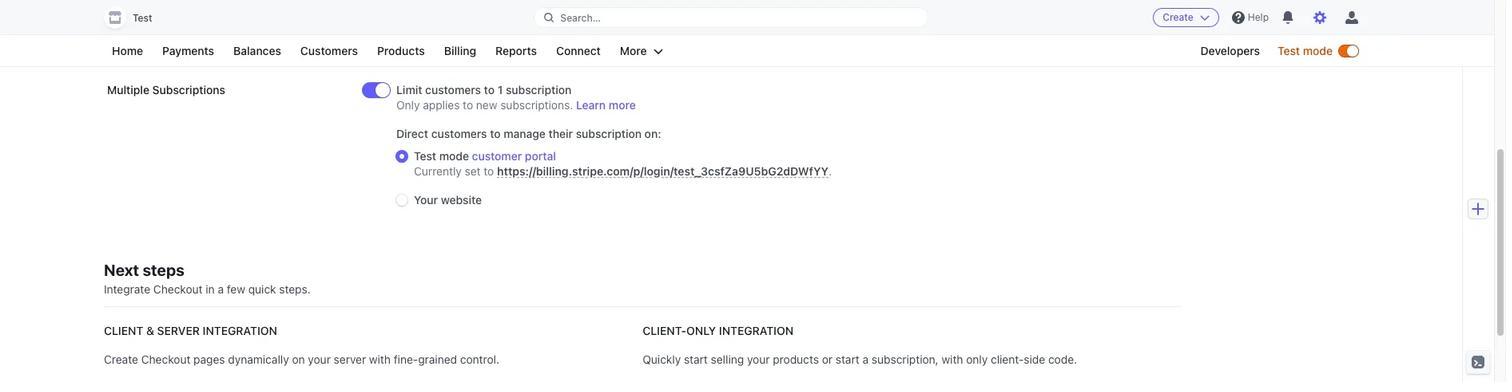Task type: locate. For each thing, give the bounding box(es) containing it.
to
[[266, 12, 277, 26], [484, 83, 495, 97], [463, 98, 473, 112], [490, 127, 501, 141], [484, 165, 494, 178]]

reports
[[495, 44, 537, 58]]

2 vertical spatial in
[[206, 283, 215, 296]]

0 vertical spatial links
[[456, 12, 485, 26]]

sessions up confidence,
[[334, 12, 381, 26]]

1 vertical spatial payment
[[654, 28, 698, 42]]

2 vertical spatial mode
[[439, 149, 469, 163]]

your website
[[414, 193, 482, 207]]

only left the 'client-'
[[966, 353, 988, 367]]

subscriptions.
[[500, 98, 573, 112]]

start right or
[[836, 353, 860, 367]]

0 horizontal spatial links
[[456, 12, 485, 26]]

more
[[609, 98, 636, 112]]

changes will only apply to checkout sessions and payment links in test mode to help you test your integration with confidence, changes won't affect your checkout sessions and payment links in live mode.
[[137, 12, 796, 42]]

Search… search field
[[535, 8, 927, 28]]

a left few at the left of the page
[[218, 283, 224, 296]]

2 horizontal spatial mode
[[1303, 44, 1333, 58]]

with up customers at the top left
[[306, 28, 328, 42]]

1 horizontal spatial test
[[414, 149, 436, 163]]

0 horizontal spatial subscription
[[506, 83, 572, 97]]

0 horizontal spatial start
[[684, 353, 708, 367]]

connect
[[556, 44, 601, 58]]

0 horizontal spatial create
[[104, 353, 138, 367]]

2 horizontal spatial with
[[942, 353, 963, 367]]

0 horizontal spatial a
[[218, 283, 224, 296]]

test inside test button
[[133, 12, 152, 24]]

0 vertical spatial sessions
[[334, 12, 381, 26]]

integration up selling in the left bottom of the page
[[719, 324, 794, 338]]

create down client
[[104, 353, 138, 367]]

limit
[[396, 83, 422, 97]]

test right developers
[[1278, 44, 1300, 58]]

only right will
[[208, 12, 230, 26]]

0 vertical spatial create
[[1163, 11, 1194, 23]]

your down apply
[[222, 28, 244, 42]]

0 vertical spatial mode
[[524, 12, 554, 26]]

checkout
[[280, 12, 331, 26], [531, 28, 581, 42], [153, 283, 203, 296], [141, 353, 191, 367]]

1 horizontal spatial integration
[[719, 324, 794, 338]]

create inside button
[[1163, 11, 1194, 23]]

0 horizontal spatial in
[[206, 283, 215, 296]]

quickly
[[643, 353, 681, 367]]

2 horizontal spatial in
[[731, 28, 740, 42]]

their
[[549, 127, 573, 141]]

0 horizontal spatial integration
[[203, 324, 277, 338]]

1 horizontal spatial create
[[1163, 11, 1194, 23]]

payment down search… search field
[[654, 28, 698, 42]]

customers inside limit customers to 1 subscription only applies to new subscriptions. learn more
[[425, 83, 481, 97]]

integration up the dynamically
[[203, 324, 277, 338]]

developers link
[[1193, 42, 1268, 61]]

0 vertical spatial a
[[218, 283, 224, 296]]

test
[[500, 12, 521, 26], [199, 28, 219, 42]]

in
[[487, 12, 497, 26], [731, 28, 740, 42], [206, 283, 215, 296]]

grained
[[418, 353, 457, 367]]

0 horizontal spatial test
[[199, 28, 219, 42]]

links up won't
[[456, 12, 485, 26]]

1 horizontal spatial mode
[[524, 12, 554, 26]]

links down 'search…' text box
[[701, 28, 728, 42]]

0 vertical spatial only
[[208, 12, 230, 26]]

start
[[684, 353, 708, 367], [836, 353, 860, 367]]

1 horizontal spatial and
[[631, 28, 651, 42]]

in up affect on the top left
[[487, 12, 497, 26]]

checkout down steps
[[153, 283, 203, 296]]

0 horizontal spatial with
[[306, 28, 328, 42]]

customers down applies
[[431, 127, 487, 141]]

learn
[[576, 98, 606, 112]]

subscription up subscriptions.
[[506, 83, 572, 97]]

balances link
[[225, 42, 289, 61]]

0 vertical spatial payment
[[406, 12, 454, 26]]

1 vertical spatial mode
[[1303, 44, 1333, 58]]

with right subscription,
[[942, 353, 963, 367]]

dynamically
[[228, 353, 289, 367]]

payment
[[406, 12, 454, 26], [654, 28, 698, 42]]

test down will
[[199, 28, 219, 42]]

create up developers link
[[1163, 11, 1194, 23]]

0 horizontal spatial and
[[384, 12, 404, 26]]

your right selling in the left bottom of the page
[[747, 353, 770, 367]]

in left live
[[731, 28, 740, 42]]

1 horizontal spatial in
[[487, 12, 497, 26]]

customers up applies
[[425, 83, 481, 97]]

1 vertical spatial links
[[701, 28, 728, 42]]

test for test
[[133, 12, 152, 24]]

0 vertical spatial in
[[487, 12, 497, 26]]

and up changes
[[384, 12, 404, 26]]

with inside changes will only apply to checkout sessions and payment links in test mode to help you test your integration with confidence, changes won't affect your checkout sessions and payment links in live mode.
[[306, 28, 328, 42]]

mode inside test mode customer portal currently set to https://billing.stripe.com/p/login/test_3csfza9u5bg2ddwfyy .
[[439, 149, 469, 163]]

create checkout pages dynamically on your server with fine-grained control.
[[104, 353, 499, 367]]

and
[[384, 12, 404, 26], [631, 28, 651, 42]]

customers
[[425, 83, 481, 97], [431, 127, 487, 141]]

1 horizontal spatial with
[[369, 353, 391, 367]]

with left fine-
[[369, 353, 391, 367]]

1 vertical spatial create
[[104, 353, 138, 367]]

steps.
[[279, 283, 311, 296]]

0 horizontal spatial test
[[133, 12, 152, 24]]

0 vertical spatial test
[[500, 12, 521, 26]]

1 horizontal spatial test
[[500, 12, 521, 26]]

start down only
[[684, 353, 708, 367]]

customer portal button
[[472, 149, 556, 165]]

1 vertical spatial a
[[863, 353, 869, 367]]

0 vertical spatial subscription
[[506, 83, 572, 97]]

&
[[146, 324, 154, 338]]

mode.
[[764, 28, 796, 42]]

in left few at the left of the page
[[206, 283, 215, 296]]

0 vertical spatial test
[[133, 12, 152, 24]]

payment up changes
[[406, 12, 454, 26]]

with
[[306, 28, 328, 42], [369, 353, 391, 367], [942, 353, 963, 367]]

fine-
[[394, 353, 418, 367]]

multiple subscriptions
[[107, 83, 225, 97]]

1 vertical spatial test
[[1278, 44, 1300, 58]]

sessions
[[334, 12, 381, 26], [584, 28, 628, 42]]

to right the set
[[484, 165, 494, 178]]

pages
[[194, 353, 225, 367]]

integration
[[203, 324, 277, 338], [719, 324, 794, 338]]

1 vertical spatial subscription
[[576, 127, 642, 141]]

test up affect on the top left
[[500, 12, 521, 26]]

links
[[456, 12, 485, 26], [701, 28, 728, 42]]

only
[[208, 12, 230, 26], [966, 353, 988, 367]]

only inside changes will only apply to checkout sessions and payment links in test mode to help you test your integration with confidence, changes won't affect your checkout sessions and payment links in live mode.
[[208, 12, 230, 26]]

1 vertical spatial customers
[[431, 127, 487, 141]]

subscription
[[506, 83, 572, 97], [576, 127, 642, 141]]

and up more
[[631, 28, 651, 42]]

1 horizontal spatial start
[[836, 353, 860, 367]]

confidence,
[[331, 28, 391, 42]]

2 integration from the left
[[719, 324, 794, 338]]

subscription down 'learn more' link
[[576, 127, 642, 141]]

test
[[133, 12, 152, 24], [1278, 44, 1300, 58], [414, 149, 436, 163]]

1 horizontal spatial sessions
[[584, 28, 628, 42]]

test inside test mode customer portal currently set to https://billing.stripe.com/p/login/test_3csfza9u5bg2ddwfyy .
[[414, 149, 436, 163]]

0 horizontal spatial mode
[[439, 149, 469, 163]]

2 horizontal spatial test
[[1278, 44, 1300, 58]]

customers link
[[292, 42, 366, 61]]

test up the to
[[133, 12, 152, 24]]

a right or
[[863, 353, 869, 367]]

https://billing.stripe.com/p/login/test_3csfza9u5bg2ddwfyy
[[497, 165, 829, 178]]

create
[[1163, 11, 1194, 23], [104, 353, 138, 367]]

applies
[[423, 98, 460, 112]]

2 vertical spatial test
[[414, 149, 436, 163]]

multiple
[[107, 83, 149, 97]]

client-only integration
[[643, 324, 794, 338]]

1 horizontal spatial subscription
[[576, 127, 642, 141]]

customer
[[472, 149, 522, 163]]

selling
[[711, 353, 744, 367]]

0 horizontal spatial only
[[208, 12, 230, 26]]

help
[[152, 28, 174, 42]]

more button
[[612, 42, 671, 61]]

customers for direct
[[431, 127, 487, 141]]

next steps integrate checkout in a few quick steps.
[[104, 261, 311, 296]]

test up currently
[[414, 149, 436, 163]]

mode
[[524, 12, 554, 26], [1303, 44, 1333, 58], [439, 149, 469, 163]]

sessions down search…
[[584, 28, 628, 42]]

1 vertical spatial and
[[631, 28, 651, 42]]

1 vertical spatial only
[[966, 353, 988, 367]]

0 vertical spatial customers
[[425, 83, 481, 97]]

to up the integration
[[266, 12, 277, 26]]

to
[[137, 28, 149, 42]]

1 horizontal spatial only
[[966, 353, 988, 367]]



Task type: describe. For each thing, give the bounding box(es) containing it.
control.
[[460, 353, 499, 367]]

your right on
[[308, 353, 331, 367]]

currently
[[414, 165, 462, 178]]

help button
[[1226, 5, 1275, 30]]

only
[[396, 98, 420, 112]]

products link
[[369, 42, 433, 61]]

client-
[[643, 324, 687, 338]]

1 horizontal spatial payment
[[654, 28, 698, 42]]

client-
[[991, 353, 1024, 367]]

manage
[[504, 127, 546, 141]]

live
[[743, 28, 761, 42]]

direct customers to manage their subscription on:
[[396, 127, 661, 141]]

balances
[[233, 44, 281, 58]]

2 start from the left
[[836, 353, 860, 367]]

to up customer
[[490, 127, 501, 141]]

customers
[[300, 44, 358, 58]]

direct
[[396, 127, 428, 141]]

1 vertical spatial sessions
[[584, 28, 628, 42]]

apply
[[233, 12, 263, 26]]

set
[[465, 165, 481, 178]]

your up reports
[[506, 28, 528, 42]]

billing link
[[436, 42, 484, 61]]

test button
[[104, 6, 168, 29]]

subscription inside limit customers to 1 subscription only applies to new subscriptions. learn more
[[506, 83, 572, 97]]

0 horizontal spatial sessions
[[334, 12, 381, 26]]

will
[[187, 12, 205, 26]]

connect link
[[548, 42, 609, 61]]

developers
[[1201, 44, 1260, 58]]

checkout up the connect
[[531, 28, 581, 42]]

0 horizontal spatial payment
[[406, 12, 454, 26]]

search…
[[560, 12, 601, 24]]

or
[[822, 353, 833, 367]]

1 horizontal spatial a
[[863, 353, 869, 367]]

https://billing.stripe.com/p/login/test_3csfza9u5bg2ddwfyy link
[[497, 165, 829, 178]]

checkout inside next steps integrate checkout in a few quick steps.
[[153, 283, 203, 296]]

subscription,
[[872, 353, 939, 367]]

customers for limit
[[425, 83, 481, 97]]

subscriptions
[[152, 83, 225, 97]]

test mode customer portal currently set to https://billing.stripe.com/p/login/test_3csfza9u5bg2ddwfyy .
[[414, 149, 832, 178]]

changes
[[394, 28, 438, 42]]

in inside next steps integrate checkout in a few quick steps.
[[206, 283, 215, 296]]

integration
[[247, 28, 303, 42]]

create button
[[1153, 8, 1219, 27]]

few
[[227, 283, 245, 296]]

code.
[[1048, 353, 1077, 367]]

quick
[[248, 283, 276, 296]]

won't
[[441, 28, 469, 42]]

test for test mode customer portal currently set to https://billing.stripe.com/p/login/test_3csfza9u5bg2ddwfyy .
[[414, 149, 436, 163]]

changes
[[137, 12, 184, 26]]

side
[[1024, 353, 1045, 367]]

1 vertical spatial in
[[731, 28, 740, 42]]

next
[[104, 261, 139, 280]]

a inside next steps integrate checkout in a few quick steps.
[[218, 283, 224, 296]]

checkout down server
[[141, 353, 191, 367]]

home
[[112, 44, 143, 58]]

website
[[441, 193, 482, 207]]

home link
[[104, 42, 151, 61]]

steps
[[143, 261, 184, 280]]

limit customers to 1 subscription only applies to new subscriptions. learn more
[[396, 83, 636, 112]]

client
[[104, 324, 143, 338]]

create for create checkout pages dynamically on your server with fine-grained control.
[[104, 353, 138, 367]]

to left new
[[463, 98, 473, 112]]

products
[[773, 353, 819, 367]]

1 integration from the left
[[203, 324, 277, 338]]

mode for test mode
[[1303, 44, 1333, 58]]

on:
[[645, 127, 661, 141]]

Search… text field
[[535, 8, 927, 28]]

your
[[414, 193, 438, 207]]

payments
[[162, 44, 214, 58]]

you
[[177, 28, 196, 42]]

products
[[377, 44, 425, 58]]

client & server integration
[[104, 324, 277, 338]]

reports link
[[487, 42, 545, 61]]

more
[[620, 44, 647, 58]]

test mode
[[1278, 44, 1333, 58]]

to inside test mode customer portal currently set to https://billing.stripe.com/p/login/test_3csfza9u5bg2ddwfyy .
[[484, 165, 494, 178]]

1 vertical spatial test
[[199, 28, 219, 42]]

server
[[157, 324, 200, 338]]

help
[[1248, 11, 1269, 23]]

server
[[334, 353, 366, 367]]

mode for test mode customer portal currently set to https://billing.stripe.com/p/login/test_3csfza9u5bg2ddwfyy .
[[439, 149, 469, 163]]

1 start from the left
[[684, 353, 708, 367]]

.
[[829, 165, 832, 178]]

quickly start selling your products or start a subscription, with only client-side code.
[[643, 353, 1077, 367]]

to left 1
[[484, 83, 495, 97]]

payments link
[[154, 42, 222, 61]]

portal
[[525, 149, 556, 163]]

affect
[[472, 28, 503, 42]]

new
[[476, 98, 497, 112]]

billing
[[444, 44, 476, 58]]

1 horizontal spatial links
[[701, 28, 728, 42]]

only
[[687, 324, 716, 338]]

mode inside changes will only apply to checkout sessions and payment links in test mode to help you test your integration with confidence, changes won't affect your checkout sessions and payment links in live mode.
[[524, 12, 554, 26]]

checkout up the integration
[[280, 12, 331, 26]]

test for test mode
[[1278, 44, 1300, 58]]

create for create
[[1163, 11, 1194, 23]]

learn more link
[[576, 98, 636, 112]]

0 vertical spatial and
[[384, 12, 404, 26]]

to inside changes will only apply to checkout sessions and payment links in test mode to help you test your integration with confidence, changes won't affect your checkout sessions and payment links in live mode.
[[266, 12, 277, 26]]

1
[[498, 83, 503, 97]]

on
[[292, 353, 305, 367]]



Task type: vqa. For each thing, say whether or not it's contained in the screenshot.
The Premium Plan $10.00 Usd / Week $35.00 Usd / Month
no



